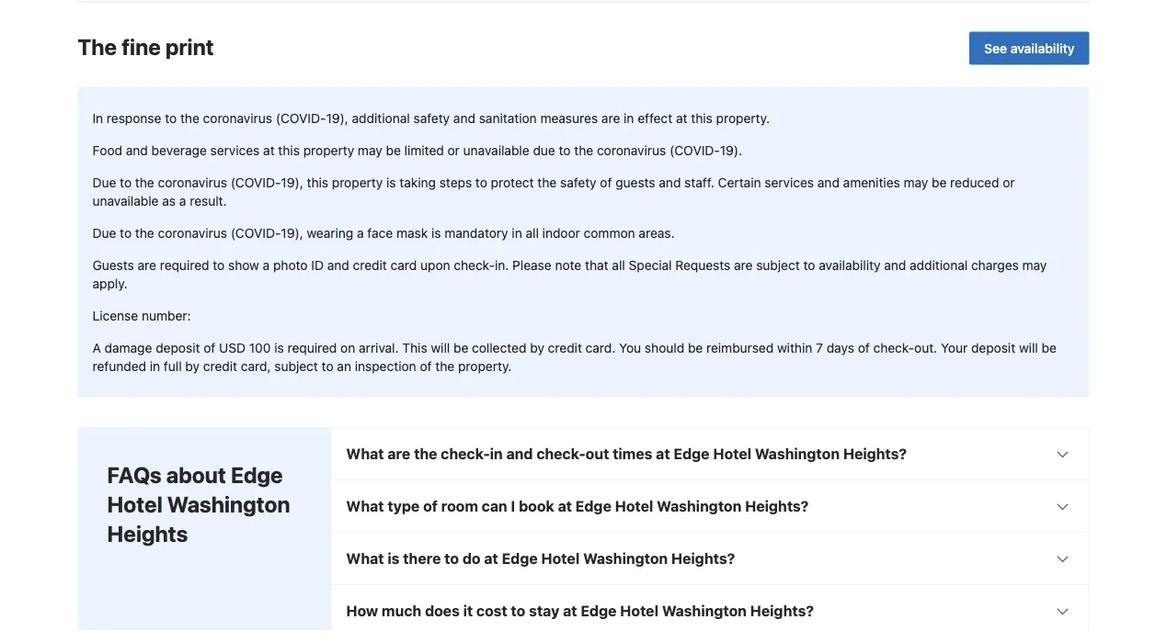 Task type: locate. For each thing, give the bounding box(es) containing it.
what down inspection
[[346, 446, 384, 463]]

0 horizontal spatial deposit
[[156, 340, 200, 356]]

credit left card.
[[548, 340, 582, 356]]

credit
[[353, 258, 387, 273], [548, 340, 582, 356], [203, 359, 237, 374]]

at right stay
[[563, 603, 577, 620]]

property. down collected
[[458, 359, 512, 374]]

in up can on the left bottom of the page
[[490, 446, 503, 463]]

due up guests
[[92, 225, 116, 241]]

or inside due to the coronavirus (covid-19), this property is taking steps to protect the safety of guests and staff. certain services and amenities may be reduced or unavailable as a result.
[[1003, 175, 1015, 190]]

a left face
[[357, 225, 364, 241]]

edge inside faqs about edge hotel washington heights
[[231, 463, 283, 488]]

0 horizontal spatial will
[[431, 340, 450, 356]]

hotel up stay
[[541, 550, 580, 568]]

1 horizontal spatial required
[[287, 340, 337, 356]]

property. inside a damage deposit of usd 100 is required on arrival. this will be collected by credit card. you should be reimbursed within 7 days of check-out. your deposit will be refunded in full by credit card, subject to an inspection of the property.
[[458, 359, 512, 374]]

or right limited
[[447, 143, 460, 158]]

are
[[601, 110, 620, 126], [138, 258, 156, 273], [734, 258, 753, 273], [388, 446, 410, 463]]

at right times
[[656, 446, 670, 463]]

property up wearing
[[303, 143, 354, 158]]

by right collected
[[530, 340, 544, 356]]

0 vertical spatial additional
[[352, 110, 410, 126]]

1 horizontal spatial unavailable
[[463, 143, 529, 158]]

0 vertical spatial may
[[358, 143, 382, 158]]

0 vertical spatial required
[[160, 258, 209, 273]]

coronavirus
[[203, 110, 272, 126], [597, 143, 666, 158], [158, 175, 227, 190], [158, 225, 227, 241]]

2 horizontal spatial credit
[[548, 340, 582, 356]]

a right as
[[179, 193, 186, 208]]

1 vertical spatial may
[[904, 175, 928, 190]]

and left sanitation
[[453, 110, 475, 126]]

0 horizontal spatial services
[[210, 143, 260, 158]]

required left on
[[287, 340, 337, 356]]

of right type
[[423, 498, 438, 516]]

0 vertical spatial by
[[530, 340, 544, 356]]

0 horizontal spatial or
[[447, 143, 460, 158]]

edge right stay
[[581, 603, 617, 620]]

or right reduced
[[1003, 175, 1015, 190]]

washington
[[755, 446, 840, 463], [167, 492, 290, 518], [657, 498, 742, 516], [583, 550, 668, 568], [662, 603, 747, 620]]

at right do
[[484, 550, 498, 568]]

subject inside guests are required to show a photo id and credit card upon check-in. please note that all special requests are subject to availability and additional charges may apply.
[[756, 258, 800, 273]]

due
[[92, 175, 116, 190], [92, 225, 116, 241]]

is inside due to the coronavirus (covid-19), this property is taking steps to protect the safety of guests and staff. certain services and amenities may be reduced or unavailable as a result.
[[386, 175, 396, 190]]

to left an
[[322, 359, 333, 374]]

in response to the coronavirus (covid-19), additional safety and sanitation measures are in effect at this property.
[[92, 110, 770, 126]]

what are the check-in and check-out times at edge hotel washington heights?
[[346, 446, 907, 463]]

at inside what is there to do at edge hotel washington heights? dropdown button
[[484, 550, 498, 568]]

0 vertical spatial services
[[210, 143, 260, 158]]

as
[[162, 193, 176, 208]]

unavailable down sanitation
[[463, 143, 529, 158]]

to
[[165, 110, 177, 126], [559, 143, 571, 158], [120, 175, 132, 190], [475, 175, 487, 190], [120, 225, 132, 241], [213, 258, 225, 273], [803, 258, 815, 273], [322, 359, 333, 374], [444, 550, 459, 568], [511, 603, 525, 620]]

edge up what type of room can i book at edge hotel washington heights? dropdown button
[[674, 446, 710, 463]]

2 vertical spatial credit
[[203, 359, 237, 374]]

1 horizontal spatial safety
[[560, 175, 597, 190]]

the up type
[[414, 446, 437, 463]]

property
[[303, 143, 354, 158], [332, 175, 383, 190]]

deposit right your
[[971, 340, 1015, 356]]

apply.
[[92, 276, 128, 291]]

1 horizontal spatial additional
[[910, 258, 968, 273]]

0 horizontal spatial by
[[185, 359, 200, 374]]

edge right do
[[502, 550, 538, 568]]

0 vertical spatial property.
[[716, 110, 770, 126]]

hotel down "faqs"
[[107, 492, 163, 518]]

1 horizontal spatial all
[[612, 258, 625, 273]]

1 vertical spatial additional
[[910, 258, 968, 273]]

and right id
[[327, 258, 349, 273]]

in
[[92, 110, 103, 126]]

it
[[463, 603, 473, 620]]

in inside dropdown button
[[490, 446, 503, 463]]

what left type
[[346, 498, 384, 516]]

0 horizontal spatial safety
[[413, 110, 450, 126]]

2 horizontal spatial this
[[691, 110, 713, 126]]

safety up limited
[[413, 110, 450, 126]]

credit down 'usd'
[[203, 359, 237, 374]]

additional up food and beverage services at this property may be limited or unavailable due to the coronavirus (covid-19).
[[352, 110, 410, 126]]

hotel up what type of room can i book at edge hotel washington heights? dropdown button
[[713, 446, 751, 463]]

2 vertical spatial this
[[307, 175, 328, 190]]

in
[[624, 110, 634, 126], [512, 225, 522, 241], [150, 359, 160, 374], [490, 446, 503, 463]]

1 horizontal spatial will
[[1019, 340, 1038, 356]]

what inside what are the check-in and check-out times at edge hotel washington heights? dropdown button
[[346, 446, 384, 463]]

the fine print
[[78, 33, 214, 59]]

all right that
[[612, 258, 625, 273]]

1 vertical spatial due
[[92, 225, 116, 241]]

(covid-
[[276, 110, 326, 126], [670, 143, 720, 158], [231, 175, 281, 190], [231, 225, 281, 241]]

should
[[645, 340, 684, 356]]

0 vertical spatial a
[[179, 193, 186, 208]]

heights?
[[843, 446, 907, 463], [745, 498, 809, 516], [671, 550, 735, 568], [750, 603, 814, 620]]

2 vertical spatial 19),
[[281, 225, 303, 241]]

2 will from the left
[[1019, 340, 1038, 356]]

2 vertical spatial a
[[263, 258, 270, 273]]

of inside dropdown button
[[423, 498, 438, 516]]

all left indoor
[[526, 225, 539, 241]]

are up type
[[388, 446, 410, 463]]

0 horizontal spatial required
[[160, 258, 209, 273]]

1 vertical spatial availability
[[819, 258, 881, 273]]

by right full
[[185, 359, 200, 374]]

to right steps
[[475, 175, 487, 190]]

and right food on the top of the page
[[126, 143, 148, 158]]

photo
[[273, 258, 308, 273]]

7
[[816, 340, 823, 356]]

1 horizontal spatial availability
[[1010, 40, 1075, 55]]

may left limited
[[358, 143, 382, 158]]

or
[[447, 143, 460, 158], [1003, 175, 1015, 190]]

book
[[519, 498, 554, 516]]

type
[[388, 498, 420, 516]]

this
[[402, 340, 427, 356]]

to up beverage
[[165, 110, 177, 126]]

unavailable left as
[[92, 193, 159, 208]]

19), inside due to the coronavirus (covid-19), this property is taking steps to protect the safety of guests and staff. certain services and amenities may be reduced or unavailable as a result.
[[281, 175, 303, 190]]

services right beverage
[[210, 143, 260, 158]]

card
[[390, 258, 417, 273]]

common
[[584, 225, 635, 241]]

and
[[453, 110, 475, 126], [126, 143, 148, 158], [659, 175, 681, 190], [817, 175, 840, 190], [327, 258, 349, 273], [884, 258, 906, 273], [506, 446, 533, 463]]

edge inside what type of room can i book at edge hotel washington heights? dropdown button
[[575, 498, 611, 516]]

this inside due to the coronavirus (covid-19), this property is taking steps to protect the safety of guests and staff. certain services and amenities may be reduced or unavailable as a result.
[[307, 175, 328, 190]]

a damage deposit of usd 100 is required on arrival. this will be collected by credit card. you should be reimbursed within 7 days of check-out. your deposit will be refunded in full by credit card, subject to an inspection of the property.
[[92, 340, 1057, 374]]

and inside dropdown button
[[506, 446, 533, 463]]

is left taking
[[386, 175, 396, 190]]

amenities
[[843, 175, 900, 190]]

to up guests
[[120, 225, 132, 241]]

1 vertical spatial subject
[[274, 359, 318, 374]]

safety
[[413, 110, 450, 126], [560, 175, 597, 190]]

2 horizontal spatial a
[[357, 225, 364, 241]]

due for due to the coronavirus (covid-19), wearing a face mask is mandatory in all indoor common areas.
[[92, 225, 116, 241]]

1 horizontal spatial this
[[307, 175, 328, 190]]

check- right days
[[873, 340, 914, 356]]

required inside guests are required to show a photo id and credit card upon check-in. please note that all special requests are subject to availability and additional charges may apply.
[[160, 258, 209, 273]]

to inside a damage deposit of usd 100 is required on arrival. this will be collected by credit card. you should be reimbursed within 7 days of check-out. your deposit will be refunded in full by credit card, subject to an inspection of the property.
[[322, 359, 333, 374]]

at inside what are the check-in and check-out times at edge hotel washington heights? dropdown button
[[656, 446, 670, 463]]

to left do
[[444, 550, 459, 568]]

a
[[179, 193, 186, 208], [357, 225, 364, 241], [263, 258, 270, 273]]

0 horizontal spatial subject
[[274, 359, 318, 374]]

check- down mandatory
[[454, 258, 495, 273]]

the up license number:
[[135, 225, 154, 241]]

subject
[[756, 258, 800, 273], [274, 359, 318, 374]]

and down amenities
[[884, 258, 906, 273]]

0 vertical spatial due
[[92, 175, 116, 190]]

is right 100
[[274, 340, 284, 356]]

unavailable
[[463, 143, 529, 158], [92, 193, 159, 208]]

charges
[[971, 258, 1019, 273]]

cost
[[476, 603, 507, 620]]

collected
[[472, 340, 526, 356]]

services right certain
[[765, 175, 814, 190]]

in.
[[495, 258, 509, 273]]

1 horizontal spatial services
[[765, 175, 814, 190]]

guests are required to show a photo id and credit card upon check-in. please note that all special requests are subject to availability and additional charges may apply.
[[92, 258, 1047, 291]]

reimbursed
[[706, 340, 774, 356]]

days
[[827, 340, 854, 356]]

effect
[[638, 110, 672, 126]]

0 horizontal spatial availability
[[819, 258, 881, 273]]

safety up indoor
[[560, 175, 597, 190]]

availability up days
[[819, 258, 881, 273]]

what up "how"
[[346, 550, 384, 568]]

1 vertical spatial property.
[[458, 359, 512, 374]]

arrival.
[[359, 340, 399, 356]]

1 vertical spatial all
[[612, 258, 625, 273]]

1 vertical spatial what
[[346, 498, 384, 516]]

to inside dropdown button
[[444, 550, 459, 568]]

check- up room
[[441, 446, 490, 463]]

credit inside guests are required to show a photo id and credit card upon check-in. please note that all special requests are subject to availability and additional charges may apply.
[[353, 258, 387, 273]]

0 horizontal spatial unavailable
[[92, 193, 159, 208]]

0 vertical spatial all
[[526, 225, 539, 241]]

washington inside what are the check-in and check-out times at edge hotel washington heights? dropdown button
[[755, 446, 840, 463]]

may right charges on the top right of page
[[1022, 258, 1047, 273]]

at right effect
[[676, 110, 687, 126]]

0 horizontal spatial this
[[278, 143, 300, 158]]

coronavirus up guests
[[597, 143, 666, 158]]

1 horizontal spatial a
[[263, 258, 270, 273]]

and up i
[[506, 446, 533, 463]]

additional
[[352, 110, 410, 126], [910, 258, 968, 273]]

coronavirus up beverage
[[203, 110, 272, 126]]

of
[[600, 175, 612, 190], [203, 340, 215, 356], [858, 340, 870, 356], [420, 359, 432, 374], [423, 498, 438, 516]]

0 vertical spatial unavailable
[[463, 143, 529, 158]]

the down beverage
[[135, 175, 154, 190]]

edge down out
[[575, 498, 611, 516]]

1 horizontal spatial by
[[530, 340, 544, 356]]

what type of room can i book at edge hotel washington heights?
[[346, 498, 809, 516]]

required
[[160, 258, 209, 273], [287, 340, 337, 356]]

0 horizontal spatial property.
[[458, 359, 512, 374]]

to down food on the top of the page
[[120, 175, 132, 190]]

edge inside what are the check-in and check-out times at edge hotel washington heights? dropdown button
[[674, 446, 710, 463]]

subject right card,
[[274, 359, 318, 374]]

0 vertical spatial availability
[[1010, 40, 1075, 55]]

1 vertical spatial by
[[185, 359, 200, 374]]

at inside what type of room can i book at edge hotel washington heights? dropdown button
[[558, 498, 572, 516]]

0 vertical spatial what
[[346, 446, 384, 463]]

to left stay
[[511, 603, 525, 620]]

1 vertical spatial safety
[[560, 175, 597, 190]]

number:
[[142, 308, 191, 323]]

the down the due
[[537, 175, 557, 190]]

beverage
[[151, 143, 207, 158]]

due down food on the top of the page
[[92, 175, 116, 190]]

what inside what type of room can i book at edge hotel washington heights? dropdown button
[[346, 498, 384, 516]]

1 horizontal spatial may
[[904, 175, 928, 190]]

see
[[984, 40, 1007, 55]]

what
[[346, 446, 384, 463], [346, 498, 384, 516], [346, 550, 384, 568]]

check- inside guests are required to show a photo id and credit card upon check-in. please note that all special requests are subject to availability and additional charges may apply.
[[454, 258, 495, 273]]

is inside what is there to do at edge hotel washington heights? dropdown button
[[388, 550, 399, 568]]

will right this
[[431, 340, 450, 356]]

due inside due to the coronavirus (covid-19), this property is taking steps to protect the safety of guests and staff. certain services and amenities may be reduced or unavailable as a result.
[[92, 175, 116, 190]]

much
[[382, 603, 421, 620]]

0 horizontal spatial a
[[179, 193, 186, 208]]

in left effect
[[624, 110, 634, 126]]

what inside what is there to do at edge hotel washington heights? dropdown button
[[346, 550, 384, 568]]

subject right "requests"
[[756, 258, 800, 273]]

steps
[[439, 175, 472, 190]]

coronavirus up the result.
[[158, 175, 227, 190]]

at right book on the left bottom of the page
[[558, 498, 572, 516]]

1 vertical spatial 19),
[[281, 175, 303, 190]]

1 vertical spatial property
[[332, 175, 383, 190]]

in up please
[[512, 225, 522, 241]]

within
[[777, 340, 812, 356]]

the
[[180, 110, 199, 126], [574, 143, 593, 158], [135, 175, 154, 190], [537, 175, 557, 190], [135, 225, 154, 241], [435, 359, 454, 374], [414, 446, 437, 463]]

1 vertical spatial services
[[765, 175, 814, 190]]

0 vertical spatial credit
[[353, 258, 387, 273]]

availability right 'see' on the top right
[[1010, 40, 1075, 55]]

property inside due to the coronavirus (covid-19), this property is taking steps to protect the safety of guests and staff. certain services and amenities may be reduced or unavailable as a result.
[[332, 175, 383, 190]]

be
[[386, 143, 401, 158], [932, 175, 947, 190], [453, 340, 468, 356], [688, 340, 703, 356], [1042, 340, 1057, 356]]

sanitation
[[479, 110, 537, 126]]

indoor
[[542, 225, 580, 241]]

0 vertical spatial safety
[[413, 110, 450, 126]]

the right inspection
[[435, 359, 454, 374]]

to right the due
[[559, 143, 571, 158]]

special
[[629, 258, 672, 273]]

will
[[431, 340, 450, 356], [1019, 340, 1038, 356]]

availability inside "button"
[[1010, 40, 1075, 55]]

washington inside how much does it cost to stay at edge hotel washington heights? dropdown button
[[662, 603, 747, 620]]

washington inside what is there to do at edge hotel washington heights? dropdown button
[[583, 550, 668, 568]]

1 vertical spatial credit
[[548, 340, 582, 356]]

a right show
[[263, 258, 270, 273]]

deposit up full
[[156, 340, 200, 356]]

deposit
[[156, 340, 200, 356], [971, 340, 1015, 356]]

is left there
[[388, 550, 399, 568]]

1 horizontal spatial deposit
[[971, 340, 1015, 356]]

1 horizontal spatial subject
[[756, 258, 800, 273]]

19), for wearing
[[281, 225, 303, 241]]

of inside due to the coronavirus (covid-19), this property is taking steps to protect the safety of guests and staff. certain services and amenities may be reduced or unavailable as a result.
[[600, 175, 612, 190]]

of left guests
[[600, 175, 612, 190]]

2 vertical spatial may
[[1022, 258, 1047, 273]]

1 due from the top
[[92, 175, 116, 190]]

1 vertical spatial a
[[357, 225, 364, 241]]

property up face
[[332, 175, 383, 190]]

2 due from the top
[[92, 225, 116, 241]]

1 horizontal spatial credit
[[353, 258, 387, 273]]

2 what from the top
[[346, 498, 384, 516]]

hotel inside dropdown button
[[541, 550, 580, 568]]

required up the number:
[[160, 258, 209, 273]]

1 horizontal spatial or
[[1003, 175, 1015, 190]]

1 vertical spatial required
[[287, 340, 337, 356]]

0 vertical spatial or
[[447, 143, 460, 158]]

0 vertical spatial subject
[[756, 258, 800, 273]]

1 vertical spatial unavailable
[[92, 193, 159, 208]]

in inside a damage deposit of usd 100 is required on arrival. this will be collected by credit card. you should be reimbursed within 7 days of check-out. your deposit will be refunded in full by credit card, subject to an inspection of the property.
[[150, 359, 160, 374]]

the
[[78, 33, 117, 59]]

availability inside guests are required to show a photo id and credit card upon check-in. please note that all special requests are subject to availability and additional charges may apply.
[[819, 258, 881, 273]]

1 horizontal spatial property.
[[716, 110, 770, 126]]

2 horizontal spatial may
[[1022, 258, 1047, 273]]

this
[[691, 110, 713, 126], [278, 143, 300, 158], [307, 175, 328, 190]]

about
[[166, 463, 226, 488]]

check-
[[454, 258, 495, 273], [873, 340, 914, 356], [441, 446, 490, 463], [536, 446, 586, 463]]

hotel
[[713, 446, 751, 463], [107, 492, 163, 518], [615, 498, 653, 516], [541, 550, 580, 568], [620, 603, 658, 620]]

to left show
[[213, 258, 225, 273]]

services
[[210, 143, 260, 158], [765, 175, 814, 190]]

safety inside due to the coronavirus (covid-19), this property is taking steps to protect the safety of guests and staff. certain services and amenities may be reduced or unavailable as a result.
[[560, 175, 597, 190]]

1 will from the left
[[431, 340, 450, 356]]

1 vertical spatial or
[[1003, 175, 1015, 190]]

1 vertical spatial this
[[278, 143, 300, 158]]

edge right about on the left bottom of the page
[[231, 463, 283, 488]]

2 vertical spatial what
[[346, 550, 384, 568]]

1 what from the top
[[346, 446, 384, 463]]

of down this
[[420, 359, 432, 374]]

guests
[[615, 175, 655, 190]]

3 what from the top
[[346, 550, 384, 568]]

of left 'usd'
[[203, 340, 215, 356]]

are right "requests"
[[734, 258, 753, 273]]

at
[[676, 110, 687, 126], [263, 143, 275, 158], [656, 446, 670, 463], [558, 498, 572, 516], [484, 550, 498, 568], [563, 603, 577, 620]]



Task type: describe. For each thing, give the bounding box(es) containing it.
(covid- inside due to the coronavirus (covid-19), this property is taking steps to protect the safety of guests and staff. certain services and amenities may be reduced or unavailable as a result.
[[231, 175, 281, 190]]

usd
[[219, 340, 246, 356]]

face
[[367, 225, 393, 241]]

heights
[[107, 521, 188, 547]]

what are the check-in and check-out times at edge hotel washington heights? button
[[332, 429, 1088, 480]]

protect
[[491, 175, 534, 190]]

do
[[462, 550, 481, 568]]

coronavirus down the result.
[[158, 225, 227, 241]]

see availability
[[984, 40, 1075, 55]]

show
[[228, 258, 259, 273]]

upon
[[420, 258, 450, 273]]

reduced
[[950, 175, 999, 190]]

all inside guests are required to show a photo id and credit card upon check-in. please note that all special requests are subject to availability and additional charges may apply.
[[612, 258, 625, 273]]

to up within
[[803, 258, 815, 273]]

0 horizontal spatial all
[[526, 225, 539, 241]]

19), for this
[[281, 175, 303, 190]]

inspection
[[355, 359, 416, 374]]

heights? inside dropdown button
[[671, 550, 735, 568]]

times
[[613, 446, 652, 463]]

hotel down times
[[615, 498, 653, 516]]

0 horizontal spatial additional
[[352, 110, 410, 126]]

damage
[[104, 340, 152, 356]]

check- inside a damage deposit of usd 100 is required on arrival. this will be collected by credit card. you should be reimbursed within 7 days of check-out. your deposit will be refunded in full by credit card, subject to an inspection of the property.
[[873, 340, 914, 356]]

wearing
[[307, 225, 353, 241]]

what for what type of room can i book at edge hotel washington heights?
[[346, 498, 384, 516]]

mandatory
[[444, 225, 508, 241]]

limited
[[404, 143, 444, 158]]

0 vertical spatial property
[[303, 143, 354, 158]]

additional inside guests are required to show a photo id and credit card upon check-in. please note that all special requests are subject to availability and additional charges may apply.
[[910, 258, 968, 273]]

services inside due to the coronavirus (covid-19), this property is taking steps to protect the safety of guests and staff. certain services and amenities may be reduced or unavailable as a result.
[[765, 175, 814, 190]]

may inside due to the coronavirus (covid-19), this property is taking steps to protect the safety of guests and staff. certain services and amenities may be reduced or unavailable as a result.
[[904, 175, 928, 190]]

you
[[619, 340, 641, 356]]

full
[[164, 359, 182, 374]]

i
[[511, 498, 515, 516]]

are right 'measures' at the top
[[601, 110, 620, 126]]

taking
[[399, 175, 436, 190]]

the inside a damage deposit of usd 100 is required on arrival. this will be collected by credit card. you should be reimbursed within 7 days of check-out. your deposit will be refunded in full by credit card, subject to an inspection of the property.
[[435, 359, 454, 374]]

what is there to do at edge hotel washington heights? button
[[332, 533, 1088, 585]]

areas.
[[639, 225, 675, 241]]

at right beverage
[[263, 143, 275, 158]]

a
[[92, 340, 101, 356]]

is inside a damage deposit of usd 100 is required on arrival. this will be collected by credit card. you should be reimbursed within 7 days of check-out. your deposit will be refunded in full by credit card, subject to an inspection of the property.
[[274, 340, 284, 356]]

food and beverage services at this property may be limited or unavailable due to the coronavirus (covid-19).
[[92, 143, 742, 158]]

due to the coronavirus (covid-19), wearing a face mask is mandatory in all indoor common areas.
[[92, 225, 675, 241]]

id
[[311, 258, 324, 273]]

how much does it cost to stay at edge hotel washington heights? button
[[332, 586, 1088, 632]]

certain
[[718, 175, 761, 190]]

0 horizontal spatial may
[[358, 143, 382, 158]]

on
[[340, 340, 355, 356]]

a inside due to the coronavirus (covid-19), this property is taking steps to protect the safety of guests and staff. certain services and amenities may be reduced or unavailable as a result.
[[179, 193, 186, 208]]

does
[[425, 603, 460, 620]]

unavailable inside due to the coronavirus (covid-19), this property is taking steps to protect the safety of guests and staff. certain services and amenities may be reduced or unavailable as a result.
[[92, 193, 159, 208]]

requests
[[675, 258, 730, 273]]

subject inside a damage deposit of usd 100 is required on arrival. this will be collected by credit card. you should be reimbursed within 7 days of check-out. your deposit will be refunded in full by credit card, subject to an inspection of the property.
[[274, 359, 318, 374]]

out
[[586, 446, 609, 463]]

what for what are the check-in and check-out times at edge hotel washington heights?
[[346, 446, 384, 463]]

due
[[533, 143, 555, 158]]

0 vertical spatial 19),
[[326, 110, 348, 126]]

fine
[[122, 33, 161, 59]]

2 deposit from the left
[[971, 340, 1015, 356]]

coronavirus inside due to the coronavirus (covid-19), this property is taking steps to protect the safety of guests and staff. certain services and amenities may be reduced or unavailable as a result.
[[158, 175, 227, 190]]

due to the coronavirus (covid-19), this property is taking steps to protect the safety of guests and staff. certain services and amenities may be reduced or unavailable as a result.
[[92, 175, 1015, 208]]

there
[[403, 550, 441, 568]]

are right guests
[[138, 258, 156, 273]]

an
[[337, 359, 351, 374]]

the up beverage
[[180, 110, 199, 126]]

can
[[482, 498, 507, 516]]

faqs
[[107, 463, 162, 488]]

license
[[92, 308, 138, 323]]

1 deposit from the left
[[156, 340, 200, 356]]

that
[[585, 258, 608, 273]]

be inside due to the coronavirus (covid-19), this property is taking steps to protect the safety of guests and staff. certain services and amenities may be reduced or unavailable as a result.
[[932, 175, 947, 190]]

at inside how much does it cost to stay at edge hotel washington heights? dropdown button
[[563, 603, 577, 620]]

and left staff.
[[659, 175, 681, 190]]

what for what is there to do at edge hotel washington heights?
[[346, 550, 384, 568]]

room
[[441, 498, 478, 516]]

to inside dropdown button
[[511, 603, 525, 620]]

out.
[[914, 340, 937, 356]]

the inside dropdown button
[[414, 446, 437, 463]]

100
[[249, 340, 271, 356]]

card.
[[586, 340, 616, 356]]

note
[[555, 258, 581, 273]]

and left amenities
[[817, 175, 840, 190]]

refunded
[[92, 359, 146, 374]]

19).
[[720, 143, 742, 158]]

stay
[[529, 603, 559, 620]]

accordion control element
[[331, 428, 1089, 632]]

hotel down what is there to do at edge hotel washington heights? dropdown button
[[620, 603, 658, 620]]

staff.
[[684, 175, 714, 190]]

mask
[[396, 225, 428, 241]]

due for due to the coronavirus (covid-19), this property is taking steps to protect the safety of guests and staff. certain services and amenities may be reduced or unavailable as a result.
[[92, 175, 116, 190]]

how
[[346, 603, 378, 620]]

edge inside what is there to do at edge hotel washington heights? dropdown button
[[502, 550, 538, 568]]

response
[[107, 110, 161, 126]]

print
[[165, 33, 214, 59]]

a inside guests are required to show a photo id and credit card upon check-in. please note that all special requests are subject to availability and additional charges may apply.
[[263, 258, 270, 273]]

is right mask
[[431, 225, 441, 241]]

what is there to do at edge hotel washington heights?
[[346, 550, 735, 568]]

may inside guests are required to show a photo id and credit card upon check-in. please note that all special requests are subject to availability and additional charges may apply.
[[1022, 258, 1047, 273]]

0 vertical spatial this
[[691, 110, 713, 126]]

0 horizontal spatial credit
[[203, 359, 237, 374]]

required inside a damage deposit of usd 100 is required on arrival. this will be collected by credit card. you should be reimbursed within 7 days of check-out. your deposit will be refunded in full by credit card, subject to an inspection of the property.
[[287, 340, 337, 356]]

are inside dropdown button
[[388, 446, 410, 463]]

your
[[941, 340, 968, 356]]

measures
[[540, 110, 598, 126]]

see availability button
[[969, 31, 1089, 65]]

check- up what type of room can i book at edge hotel washington heights?
[[536, 446, 586, 463]]

faqs about edge hotel washington heights
[[107, 463, 290, 547]]

of right days
[[858, 340, 870, 356]]

please
[[512, 258, 551, 273]]

hotel inside faqs about edge hotel washington heights
[[107, 492, 163, 518]]

washington inside what type of room can i book at edge hotel washington heights? dropdown button
[[657, 498, 742, 516]]

washington inside faqs about edge hotel washington heights
[[167, 492, 290, 518]]

food
[[92, 143, 122, 158]]

the down 'measures' at the top
[[574, 143, 593, 158]]

result.
[[190, 193, 227, 208]]

edge inside how much does it cost to stay at edge hotel washington heights? dropdown button
[[581, 603, 617, 620]]

license number:
[[92, 308, 191, 323]]

card,
[[241, 359, 271, 374]]

what type of room can i book at edge hotel washington heights? button
[[332, 481, 1088, 533]]

how much does it cost to stay at edge hotel washington heights?
[[346, 603, 814, 620]]



Task type: vqa. For each thing, say whether or not it's contained in the screenshot.
the rightmost this
yes



